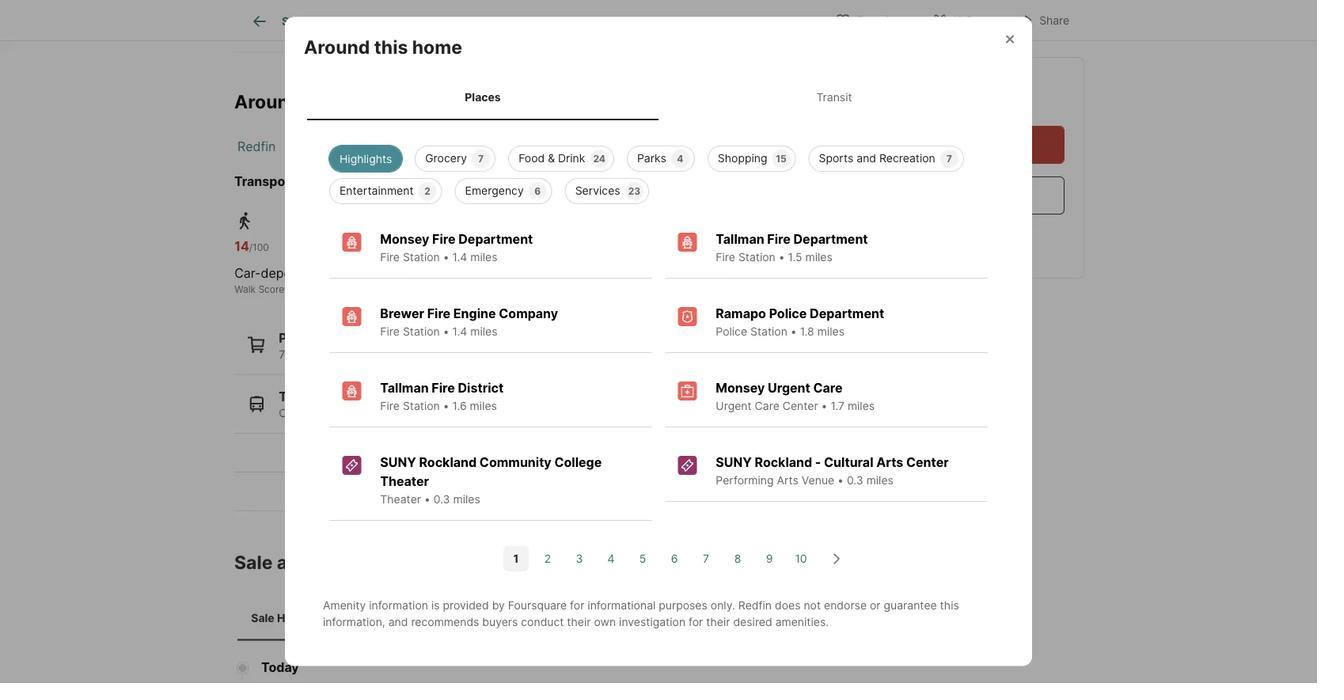 Task type: describe. For each thing, give the bounding box(es) containing it.
• inside suny rockland community college theater theater • 0.3 miles
[[424, 493, 431, 506]]

amenities tab
[[474, 2, 557, 40]]

a
[[969, 137, 977, 152]]

tax inside tab
[[684, 14, 702, 28]]

brewer fire engine company fire station • 1.4 miles
[[380, 306, 558, 338]]

around this home dialog
[[285, 17, 1033, 666]]

schools
[[573, 14, 616, 28]]

4 inside places 7 groceries, 24 restaurants, 4 parks
[[426, 348, 433, 361]]

new
[[301, 139, 328, 155]]

1.5
[[788, 250, 803, 264]]

• inside monsey fire department fire station • 1.4 miles
[[443, 250, 450, 264]]

2 inside 2 "button"
[[545, 552, 551, 566]]

station inside brewer fire engine company fire station • 1.4 miles
[[403, 325, 440, 338]]

only.
[[711, 599, 736, 612]]

ramapo police department police station • 1.8 miles
[[716, 306, 885, 338]]

investigation
[[619, 615, 686, 629]]

sports and recreation
[[819, 151, 936, 165]]

fire up ramapo on the top right of the page
[[716, 250, 736, 264]]

overview
[[352, 14, 401, 28]]

new york link
[[301, 139, 359, 155]]

• inside tallman fire department fire station • 1.5 miles
[[779, 250, 785, 264]]

station for ramapo police department
[[751, 325, 788, 338]]

entertainment
[[340, 184, 414, 197]]

shopping
[[718, 151, 768, 165]]

• inside tallman fire district fire station • 1.6 miles
[[443, 399, 450, 413]]

conduct
[[521, 615, 564, 629]]

somewhat bikeable
[[497, 266, 615, 281]]

miles inside brewer fire engine company fire station • 1.4 miles
[[471, 325, 498, 338]]

1
[[514, 552, 519, 566]]

2 their from the left
[[707, 615, 731, 629]]

transit for transit
[[817, 91, 853, 104]]

rockland inside transit owl, rockland coaches, shortline hudson
[[310, 407, 358, 420]]

provided
[[443, 599, 489, 612]]

coaches,
[[362, 407, 411, 420]]

suny for suny rockland - cultural arts center
[[716, 455, 752, 470]]

sale and tax history for 6 smolley dr
[[234, 551, 556, 574]]

score
[[259, 284, 284, 296]]

0 horizontal spatial smolley
[[321, 91, 392, 113]]

center for care
[[783, 399, 819, 413]]

tab list for highlights
[[304, 75, 1014, 120]]

bikeable
[[565, 266, 615, 281]]

2 horizontal spatial for
[[689, 615, 704, 629]]

search
[[282, 14, 320, 28]]

6 inside button
[[671, 552, 678, 566]]

miles inside tallman fire district fire station • 1.6 miles
[[470, 399, 497, 413]]

services
[[576, 184, 621, 197]]

tour
[[979, 137, 1005, 152]]

sale for sale and tax history for 6 smolley dr
[[234, 551, 273, 574]]

fire left engine
[[427, 306, 451, 321]]

tallman fire district fire station • 1.6 miles
[[380, 380, 504, 413]]

24 for places
[[344, 348, 357, 361]]

york
[[332, 139, 359, 155]]

8 button
[[725, 547, 751, 572]]

transportation
[[234, 174, 327, 189]]

23
[[629, 185, 641, 197]]

department for tallman fire department
[[794, 231, 868, 247]]

schools tab
[[557, 2, 632, 40]]

around this home
[[304, 36, 462, 58]]

1 horizontal spatial smolley
[[460, 551, 531, 574]]

fees
[[433, 14, 458, 28]]

-
[[816, 455, 822, 470]]

0 vertical spatial 2
[[425, 185, 431, 197]]

6 inside list box
[[535, 185, 541, 197]]

3 button
[[567, 547, 592, 572]]

parks
[[436, 348, 465, 361]]

around for around this home
[[304, 36, 370, 58]]

10 button
[[789, 547, 814, 572]]

sale for sale & tax history
[[648, 14, 671, 28]]

1.6
[[453, 399, 467, 413]]

7 inside places 7 groceries, 24 restaurants, 4 parks
[[279, 348, 285, 361]]

1 their from the left
[[567, 615, 591, 629]]

list box inside around this home dialog
[[317, 139, 1001, 204]]

4 inside button
[[608, 552, 615, 566]]

/100 for 26
[[514, 242, 534, 253]]

share button
[[1004, 4, 1083, 36]]

6 up provided
[[444, 551, 456, 574]]

purposes
[[659, 599, 708, 612]]

tab list containing search
[[234, 0, 772, 40]]

fees tab
[[417, 2, 474, 40]]

3
[[576, 552, 583, 566]]

this inside amenity information is provided by foursquare for informational purposes only. redfin does not endorse or guarantee this information, and recommends buyers conduct their own investigation for their desired amenities.
[[941, 599, 960, 612]]

grocery
[[425, 151, 467, 165]]

cultural
[[824, 455, 874, 470]]

miles inside tallman fire department fire station • 1.5 miles
[[806, 250, 833, 264]]

college
[[555, 455, 602, 470]]

2 button
[[535, 547, 561, 572]]

and for recreation
[[857, 151, 877, 165]]

& for food
[[548, 151, 555, 165]]

• inside suny rockland - cultural arts center performing arts venue • 0.3 miles
[[838, 474, 844, 487]]

groceries,
[[288, 348, 340, 361]]

suny for suny rockland community college theater
[[380, 455, 416, 470]]

miles inside suny rockland community college theater theater • 0.3 miles
[[453, 493, 481, 506]]

tallman fire department fire station • 1.5 miles
[[716, 231, 868, 264]]

guarantee
[[884, 599, 937, 612]]

places for places
[[465, 91, 501, 104]]

0 vertical spatial arts
[[877, 455, 904, 470]]

walk
[[235, 284, 256, 296]]

miles inside suny rockland - cultural arts center performing arts venue • 0.3 miles
[[867, 474, 894, 487]]

community
[[480, 455, 552, 470]]

around 6 smolley dr
[[234, 91, 417, 113]]

14
[[235, 239, 249, 254]]

favorite button
[[822, 4, 913, 36]]

monsey for monsey
[[384, 139, 431, 155]]

tax inside tab
[[347, 612, 366, 625]]

request a tour
[[916, 137, 1005, 152]]

history for sale history
[[277, 612, 317, 625]]

out
[[966, 14, 985, 27]]

places tab
[[307, 78, 659, 117]]

food
[[519, 151, 545, 165]]

does
[[775, 599, 801, 612]]

1.7
[[831, 399, 845, 413]]

26 /100
[[497, 239, 534, 254]]

tab list for today
[[234, 596, 427, 641]]

7 inside button
[[703, 552, 710, 566]]

not
[[804, 599, 821, 612]]

x-
[[955, 14, 966, 27]]

hudson
[[467, 407, 508, 420]]

redfin link
[[238, 139, 276, 155]]

ramapo
[[716, 306, 767, 321]]

request
[[916, 137, 966, 152]]

0 vertical spatial for
[[414, 551, 440, 574]]

and for tax
[[277, 551, 310, 574]]

car-
[[235, 266, 261, 281]]

desired
[[734, 615, 773, 629]]

monsey link
[[384, 139, 431, 155]]

is
[[432, 599, 440, 612]]

9
[[766, 552, 773, 566]]

emergency
[[465, 184, 524, 197]]

company
[[499, 306, 558, 321]]

sale history tab
[[238, 599, 331, 638]]

0 vertical spatial urgent
[[768, 380, 811, 396]]

2 theater from the top
[[380, 493, 421, 506]]

fire down "brewer" at the top left of page
[[380, 325, 400, 338]]

1 horizontal spatial care
[[814, 380, 843, 396]]

owl,
[[279, 407, 307, 420]]



Task type: locate. For each thing, give the bounding box(es) containing it.
0 vertical spatial 0.3
[[847, 474, 864, 487]]

• left 1.7 on the bottom right
[[822, 399, 828, 413]]

transit inside tab
[[817, 91, 853, 104]]

7 down request
[[947, 153, 953, 164]]

0 horizontal spatial /100
[[249, 242, 269, 253]]

7 left groceries,
[[279, 348, 285, 361]]

tax
[[315, 551, 343, 574]]

1 vertical spatial urgent
[[716, 399, 752, 413]]

1 vertical spatial theater
[[380, 493, 421, 506]]

miles right 1.5
[[806, 250, 833, 264]]

7
[[478, 153, 484, 164], [947, 153, 953, 164], [279, 348, 285, 361], [703, 552, 710, 566]]

0 vertical spatial &
[[674, 14, 681, 28]]

1 horizontal spatial and
[[389, 615, 408, 629]]

tax history
[[347, 612, 407, 625]]

and down information
[[389, 615, 408, 629]]

tab list
[[234, 0, 772, 40], [304, 75, 1014, 120], [234, 596, 427, 641]]

urgent up performing
[[716, 399, 752, 413]]

redfin up transportation
[[238, 139, 276, 155]]

amenities
[[489, 14, 541, 28]]

1 horizontal spatial arts
[[877, 455, 904, 470]]

26
[[497, 239, 514, 254]]

tallman
[[716, 231, 765, 247], [380, 380, 429, 396]]

1 vertical spatial tax
[[347, 612, 366, 625]]

1 horizontal spatial tax
[[684, 14, 702, 28]]

tallman up coaches,
[[380, 380, 429, 396]]

1 horizontal spatial this
[[941, 599, 960, 612]]

1 horizontal spatial 24
[[594, 153, 606, 164]]

request a tour button
[[855, 126, 1065, 164]]

sale & tax history
[[648, 14, 743, 28]]

4 left parks
[[426, 348, 433, 361]]

4 left the 5
[[608, 552, 615, 566]]

1 /100 from the left
[[249, 242, 269, 253]]

miles inside monsey urgent care urgent care center • 1.7 miles
[[848, 399, 875, 413]]

0 horizontal spatial care
[[755, 399, 780, 413]]

1 horizontal spatial suny
[[716, 455, 752, 470]]

0 horizontal spatial 4
[[426, 348, 433, 361]]

by
[[492, 599, 505, 612]]

suny rockland - cultural arts center performing arts venue • 0.3 miles
[[716, 455, 949, 487]]

for right the foursquare
[[570, 599, 585, 612]]

and
[[857, 151, 877, 165], [277, 551, 310, 574], [389, 615, 408, 629]]

places inside tab
[[465, 91, 501, 104]]

0 horizontal spatial 0.3
[[434, 493, 450, 506]]

suny rockland community college theater theater • 0.3 miles
[[380, 455, 602, 506]]

history for tax history
[[369, 612, 407, 625]]

&
[[674, 14, 681, 28], [548, 151, 555, 165]]

station for tallman fire district
[[403, 399, 440, 413]]

24 right groceries,
[[344, 348, 357, 361]]

tallman for tallman fire district
[[380, 380, 429, 396]]

and left tax
[[277, 551, 310, 574]]

sale up sale history
[[234, 551, 273, 574]]

0 vertical spatial sale
[[648, 14, 671, 28]]

places up 10952
[[465, 91, 501, 104]]

monsey fire department fire station • 1.4 miles
[[380, 231, 533, 264]]

and right sports
[[857, 151, 877, 165]]

tallman for tallman fire department
[[716, 231, 765, 247]]

1 horizontal spatial dr
[[535, 551, 556, 574]]

department inside tallman fire department fire station • 1.5 miles
[[794, 231, 868, 247]]

for down purposes at the right
[[689, 615, 704, 629]]

6 down food on the left
[[535, 185, 541, 197]]

station up "brewer" at the top left of page
[[403, 250, 440, 264]]

department for monsey fire department
[[459, 231, 533, 247]]

0 horizontal spatial around
[[234, 91, 300, 113]]

tab list containing places
[[304, 75, 1014, 120]]

0 horizontal spatial arts
[[777, 474, 799, 487]]

1 vertical spatial arts
[[777, 474, 799, 487]]

smolley up york
[[321, 91, 392, 113]]

this
[[374, 36, 408, 58], [941, 599, 960, 612]]

• up parks
[[443, 325, 450, 338]]

restaurants,
[[360, 348, 423, 361]]

1 vertical spatial smolley
[[460, 551, 531, 574]]

0 vertical spatial smolley
[[321, 91, 392, 113]]

rockland inside suny rockland - cultural arts center performing arts venue • 0.3 miles
[[755, 455, 813, 470]]

new york
[[301, 139, 359, 155]]

0 horizontal spatial tax
[[347, 612, 366, 625]]

1 vertical spatial redfin
[[739, 599, 772, 612]]

9 button
[[757, 547, 782, 572]]

suny inside suny rockland community college theater theater • 0.3 miles
[[380, 455, 416, 470]]

& inside tab
[[674, 14, 681, 28]]

1 horizontal spatial around
[[304, 36, 370, 58]]

department up 1.5
[[794, 231, 868, 247]]

center inside monsey urgent care urgent care center • 1.7 miles
[[783, 399, 819, 413]]

1 suny from the left
[[380, 455, 416, 470]]

0.3 inside suny rockland - cultural arts center performing arts venue • 0.3 miles
[[847, 474, 864, 487]]

1 horizontal spatial transit
[[817, 91, 853, 104]]

buyers
[[483, 615, 518, 629]]

for up is
[[414, 551, 440, 574]]

recommends
[[411, 615, 479, 629]]

arts
[[877, 455, 904, 470], [777, 474, 799, 487]]

transit inside transit owl, rockland coaches, shortline hudson
[[279, 389, 322, 405]]

2 suny from the left
[[716, 455, 752, 470]]

sale up the today
[[251, 612, 275, 625]]

suny down coaches,
[[380, 455, 416, 470]]

monsey down entertainment
[[380, 231, 430, 247]]

• left the 1.8
[[791, 325, 797, 338]]

0 horizontal spatial tallman
[[380, 380, 429, 396]]

redfin up desired
[[739, 599, 772, 612]]

miles right 1.7 on the bottom right
[[848, 399, 875, 413]]

miles down the cultural
[[867, 474, 894, 487]]

urgent down the 1.8
[[768, 380, 811, 396]]

2 vertical spatial monsey
[[716, 380, 765, 396]]

6 up new
[[305, 91, 317, 113]]

0 vertical spatial places
[[465, 91, 501, 104]]

dr
[[396, 91, 417, 113], [535, 551, 556, 574]]

0 horizontal spatial police
[[716, 325, 748, 338]]

1 horizontal spatial redfin
[[739, 599, 772, 612]]

/100 for 14
[[249, 242, 269, 253]]

2 vertical spatial 4
[[608, 552, 615, 566]]

®
[[284, 284, 291, 296]]

0 horizontal spatial center
[[783, 399, 819, 413]]

miles
[[471, 250, 498, 264], [806, 250, 833, 264], [471, 325, 498, 338], [818, 325, 845, 338], [470, 399, 497, 413], [848, 399, 875, 413], [867, 474, 894, 487], [453, 493, 481, 506]]

around inside "element"
[[304, 36, 370, 58]]

0 vertical spatial center
[[783, 399, 819, 413]]

7 up emergency
[[478, 153, 484, 164]]

informational
[[588, 599, 656, 612]]

1 vertical spatial transit
[[279, 389, 322, 405]]

0 vertical spatial monsey
[[384, 139, 431, 155]]

fire up 1.5
[[768, 231, 791, 247]]

1 horizontal spatial places
[[465, 91, 501, 104]]

fire left shortline
[[380, 399, 400, 413]]

5
[[640, 552, 646, 566]]

care up 1.7 on the bottom right
[[814, 380, 843, 396]]

somewhat
[[497, 266, 561, 281]]

their
[[567, 615, 591, 629], [707, 615, 731, 629]]

24 right drink
[[594, 153, 606, 164]]

sale
[[648, 14, 671, 28], [234, 551, 273, 574], [251, 612, 275, 625]]

station for monsey fire department
[[403, 250, 440, 264]]

1 vertical spatial 24
[[344, 348, 357, 361]]

transit tab
[[659, 78, 1011, 117]]

history
[[347, 551, 410, 574]]

1 horizontal spatial center
[[907, 455, 949, 470]]

their left the own
[[567, 615, 591, 629]]

1 vertical spatial places
[[279, 330, 320, 346]]

list box containing grocery
[[317, 139, 1001, 204]]

& for sale
[[674, 14, 681, 28]]

suny inside suny rockland - cultural arts center performing arts venue • 0.3 miles
[[716, 455, 752, 470]]

0 horizontal spatial 2
[[425, 185, 431, 197]]

tab list containing sale history
[[234, 596, 427, 641]]

smolley
[[321, 91, 392, 113], [460, 551, 531, 574]]

0.3 down the cultural
[[847, 474, 864, 487]]

tallman up ramapo on the top right of the page
[[716, 231, 765, 247]]

2 horizontal spatial history
[[705, 14, 743, 28]]

0 vertical spatial tab list
[[234, 0, 772, 40]]

monsey down ramapo on the top right of the page
[[716, 380, 765, 396]]

6 right 5 button
[[671, 552, 678, 566]]

sale right schools tab
[[648, 14, 671, 28]]

1.4 left 26
[[453, 250, 467, 264]]

places up groceries,
[[279, 330, 320, 346]]

1.8
[[800, 325, 815, 338]]

fire up "brewer" at the top left of page
[[380, 250, 400, 264]]

• left 26
[[443, 250, 450, 264]]

miles down community at the left bottom of page
[[453, 493, 481, 506]]

monsey for monsey fire department fire station • 1.4 miles
[[380, 231, 430, 247]]

information,
[[323, 615, 385, 629]]

sale & tax history tab
[[632, 2, 759, 40]]

tallman inside tallman fire department fire station • 1.5 miles
[[716, 231, 765, 247]]

0 horizontal spatial &
[[548, 151, 555, 165]]

smolley up by at bottom
[[460, 551, 531, 574]]

performing
[[716, 474, 774, 487]]

1 horizontal spatial rockland
[[419, 455, 477, 470]]

1.4 inside monsey fire department fire station • 1.4 miles
[[453, 250, 467, 264]]

rockland right owl,
[[310, 407, 358, 420]]

list box
[[317, 139, 1001, 204]]

places
[[465, 91, 501, 104], [279, 330, 320, 346]]

1 horizontal spatial tallman
[[716, 231, 765, 247]]

monsey
[[384, 139, 431, 155], [380, 231, 430, 247], [716, 380, 765, 396]]

0 vertical spatial redfin
[[238, 139, 276, 155]]

1 vertical spatial this
[[941, 599, 960, 612]]

x-out
[[955, 14, 985, 27]]

1 1.4 from the top
[[453, 250, 467, 264]]

monsey up entertainment
[[384, 139, 431, 155]]

fire up 1.6
[[432, 380, 455, 396]]

station
[[403, 250, 440, 264], [739, 250, 776, 264], [403, 325, 440, 338], [751, 325, 788, 338], [403, 399, 440, 413]]

information
[[369, 599, 428, 612]]

transit for transit owl, rockland coaches, shortline hudson
[[279, 389, 322, 405]]

0.3 inside suny rockland community college theater theater • 0.3 miles
[[434, 493, 450, 506]]

0 horizontal spatial dr
[[396, 91, 417, 113]]

24
[[594, 153, 606, 164], [344, 348, 357, 361]]

& inside around this home dialog
[[548, 151, 555, 165]]

4 right the parks
[[677, 153, 684, 164]]

dr up monsey link
[[396, 91, 417, 113]]

2
[[425, 185, 431, 197], [545, 552, 551, 566]]

tax history tab
[[331, 599, 424, 638]]

rockland for suny rockland community college theater
[[419, 455, 477, 470]]

rockland down shortline
[[419, 455, 477, 470]]

arts left venue
[[777, 474, 799, 487]]

miles down engine
[[471, 325, 498, 338]]

2 vertical spatial and
[[389, 615, 408, 629]]

1 vertical spatial police
[[716, 325, 748, 338]]

1.4 down engine
[[453, 325, 467, 338]]

24 inside places 7 groceries, 24 restaurants, 4 parks
[[344, 348, 357, 361]]

this right guarantee
[[941, 599, 960, 612]]

24 inside food & drink 24
[[594, 153, 606, 164]]

2 horizontal spatial 4
[[677, 153, 684, 164]]

amenity information is provided by foursquare for informational purposes only. redfin does not endorse or guarantee this information, and recommends buyers conduct their own investigation for their desired amenities.
[[323, 599, 960, 629]]

2 left 3
[[545, 552, 551, 566]]

• left 1.5
[[779, 250, 785, 264]]

• inside monsey urgent care urgent care center • 1.7 miles
[[822, 399, 828, 413]]

theater up sale and tax history for 6 smolley dr
[[380, 493, 421, 506]]

brewer
[[380, 306, 424, 321]]

station inside ramapo police department police station • 1.8 miles
[[751, 325, 788, 338]]

0.3
[[847, 474, 864, 487], [434, 493, 450, 506]]

venue
[[802, 474, 835, 487]]

0 horizontal spatial history
[[277, 612, 317, 625]]

2 horizontal spatial rockland
[[755, 455, 813, 470]]

/100 up 'car-'
[[249, 242, 269, 253]]

services 23
[[576, 184, 641, 197]]

0 vertical spatial care
[[814, 380, 843, 396]]

1 horizontal spatial 0.3
[[847, 474, 864, 487]]

• left 1.6
[[443, 399, 450, 413]]

department inside monsey fire department fire station • 1.4 miles
[[459, 231, 533, 247]]

history inside tab
[[369, 612, 407, 625]]

transit up sports
[[817, 91, 853, 104]]

places 7 groceries, 24 restaurants, 4 parks
[[279, 330, 465, 361]]

2 horizontal spatial and
[[857, 151, 877, 165]]

car-dependent walk score ®
[[235, 266, 326, 296]]

2 vertical spatial sale
[[251, 612, 275, 625]]

department inside ramapo police department police station • 1.8 miles
[[810, 306, 885, 321]]

station left 1.6
[[403, 399, 440, 413]]

6
[[305, 91, 317, 113], [535, 185, 541, 197], [444, 551, 456, 574], [671, 552, 678, 566]]

redfin inside amenity information is provided by foursquare for informational purposes only. redfin does not endorse or guarantee this information, and recommends buyers conduct their own investigation for their desired amenities.
[[739, 599, 772, 612]]

7 button
[[694, 547, 719, 572]]

0 vertical spatial this
[[374, 36, 408, 58]]

around down search
[[304, 36, 370, 58]]

around this home element
[[304, 17, 481, 59]]

amenities.
[[776, 615, 829, 629]]

1 horizontal spatial &
[[674, 14, 681, 28]]

urgent
[[768, 380, 811, 396], [716, 399, 752, 413]]

0 vertical spatial dr
[[396, 91, 417, 113]]

• down the cultural
[[838, 474, 844, 487]]

10
[[795, 552, 807, 566]]

around up redfin link at the top left of page
[[234, 91, 300, 113]]

around for around 6 smolley dr
[[234, 91, 300, 113]]

transit owl, rockland coaches, shortline hudson
[[279, 389, 508, 420]]

center left 1.7 on the bottom right
[[783, 399, 819, 413]]

8
[[735, 552, 741, 566]]

rockland for suny rockland - cultural arts center
[[755, 455, 813, 470]]

1 horizontal spatial history
[[369, 612, 407, 625]]

around
[[304, 36, 370, 58], [234, 91, 300, 113]]

0 horizontal spatial rockland
[[310, 407, 358, 420]]

rockland inside suny rockland community college theater theater • 0.3 miles
[[419, 455, 477, 470]]

0.3 up sale and tax history for 6 smolley dr
[[434, 493, 450, 506]]

• up sale and tax history for 6 smolley dr
[[424, 493, 431, 506]]

0 vertical spatial police
[[769, 306, 807, 321]]

miles inside ramapo police department police station • 1.8 miles
[[818, 325, 845, 338]]

monsey inside monsey urgent care urgent care center • 1.7 miles
[[716, 380, 765, 396]]

places for places 7 groceries, 24 restaurants, 4 parks
[[279, 330, 320, 346]]

1.4 inside brewer fire engine company fire station • 1.4 miles
[[453, 325, 467, 338]]

sale history
[[251, 612, 317, 625]]

tab list inside around this home dialog
[[304, 75, 1014, 120]]

24 for food
[[594, 153, 606, 164]]

and inside amenity information is provided by foursquare for informational purposes only. redfin does not endorse or guarantee this information, and recommends buyers conduct their own investigation for their desired amenities.
[[389, 615, 408, 629]]

department for ramapo police department
[[810, 306, 885, 321]]

0 horizontal spatial places
[[279, 330, 320, 346]]

0 vertical spatial tax
[[684, 14, 702, 28]]

0 vertical spatial tallman
[[716, 231, 765, 247]]

2 vertical spatial tab list
[[234, 596, 427, 641]]

department up the 1.8
[[810, 306, 885, 321]]

today
[[261, 660, 299, 676]]

station inside tallman fire district fire station • 1.6 miles
[[403, 399, 440, 413]]

1 vertical spatial care
[[755, 399, 780, 413]]

sports
[[819, 151, 854, 165]]

monsey for monsey urgent care urgent care center • 1.7 miles
[[716, 380, 765, 396]]

this inside "element"
[[374, 36, 408, 58]]

station left 1.5
[[739, 250, 776, 264]]

0 horizontal spatial for
[[414, 551, 440, 574]]

station inside monsey fire department fire station • 1.4 miles
[[403, 250, 440, 264]]

miles right the 1.8
[[818, 325, 845, 338]]

department
[[459, 231, 533, 247], [794, 231, 868, 247], [810, 306, 885, 321]]

care
[[814, 380, 843, 396], [755, 399, 780, 413]]

1 theater from the top
[[380, 474, 429, 489]]

/100 inside 14 /100
[[249, 242, 269, 253]]

1 vertical spatial dr
[[535, 551, 556, 574]]

department up somewhat
[[459, 231, 533, 247]]

1 vertical spatial &
[[548, 151, 555, 165]]

0 vertical spatial 1.4
[[453, 250, 467, 264]]

0 vertical spatial around
[[304, 36, 370, 58]]

care left 1.7 on the bottom right
[[755, 399, 780, 413]]

0 horizontal spatial urgent
[[716, 399, 752, 413]]

/100 inside 26 /100
[[514, 242, 534, 253]]

monsey inside monsey fire department fire station • 1.4 miles
[[380, 231, 430, 247]]

7 right 6 button
[[703, 552, 710, 566]]

1 vertical spatial and
[[277, 551, 310, 574]]

0 horizontal spatial redfin
[[238, 139, 276, 155]]

center right the cultural
[[907, 455, 949, 470]]

monsey urgent care urgent care center • 1.7 miles
[[716, 380, 875, 413]]

1 horizontal spatial 4
[[608, 552, 615, 566]]

miles up somewhat
[[471, 250, 498, 264]]

station for tallman fire department
[[739, 250, 776, 264]]

fire
[[432, 231, 456, 247], [768, 231, 791, 247], [380, 250, 400, 264], [716, 250, 736, 264], [427, 306, 451, 321], [380, 325, 400, 338], [432, 380, 455, 396], [380, 399, 400, 413]]

0 vertical spatial 24
[[594, 153, 606, 164]]

1 horizontal spatial 2
[[545, 552, 551, 566]]

1 horizontal spatial police
[[769, 306, 807, 321]]

1 vertical spatial 0.3
[[434, 493, 450, 506]]

2 down grocery
[[425, 185, 431, 197]]

0 horizontal spatial transit
[[279, 389, 322, 405]]

0 horizontal spatial their
[[567, 615, 591, 629]]

police down ramapo on the top right of the page
[[716, 325, 748, 338]]

this down overview
[[374, 36, 408, 58]]

dependent
[[261, 266, 326, 281]]

their down only.
[[707, 615, 731, 629]]

endorse
[[824, 599, 867, 612]]

police
[[769, 306, 807, 321], [716, 325, 748, 338]]

station down ramapo on the top right of the page
[[751, 325, 788, 338]]

theater
[[380, 474, 429, 489], [380, 493, 421, 506]]

overview tab
[[336, 2, 417, 40]]

theater down coaches,
[[380, 474, 429, 489]]

center inside suny rockland - cultural arts center performing arts venue • 0.3 miles
[[907, 455, 949, 470]]

drink
[[558, 151, 586, 165]]

2 /100 from the left
[[514, 242, 534, 253]]

dr right "1" button
[[535, 551, 556, 574]]

0 horizontal spatial suny
[[380, 455, 416, 470]]

suny up performing
[[716, 455, 752, 470]]

2 1.4 from the top
[[453, 325, 467, 338]]

places inside places 7 groceries, 24 restaurants, 4 parks
[[279, 330, 320, 346]]

miles inside monsey fire department fire station • 1.4 miles
[[471, 250, 498, 264]]

station down "brewer" at the top left of page
[[403, 325, 440, 338]]

or
[[870, 599, 881, 612]]

1 vertical spatial 4
[[426, 348, 433, 361]]

• inside brewer fire engine company fire station • 1.4 miles
[[443, 325, 450, 338]]

0 horizontal spatial this
[[374, 36, 408, 58]]

1 horizontal spatial their
[[707, 615, 731, 629]]

own
[[594, 615, 616, 629]]

miles down 'district'
[[470, 399, 497, 413]]

tallman inside tallman fire district fire station • 1.6 miles
[[380, 380, 429, 396]]

1 horizontal spatial for
[[570, 599, 585, 612]]

shortline
[[414, 407, 464, 420]]

sale for sale history
[[251, 612, 275, 625]]

station inside tallman fire department fire station • 1.5 miles
[[739, 250, 776, 264]]

1 vertical spatial around
[[234, 91, 300, 113]]

arts right the cultural
[[877, 455, 904, 470]]

1 vertical spatial monsey
[[380, 231, 430, 247]]

/100 up somewhat
[[514, 242, 534, 253]]

transit up owl,
[[279, 389, 322, 405]]

1 vertical spatial center
[[907, 455, 949, 470]]

• inside ramapo police department police station • 1.8 miles
[[791, 325, 797, 338]]

tax
[[684, 14, 702, 28], [347, 612, 366, 625]]

police up the 1.8
[[769, 306, 807, 321]]

center for arts
[[907, 455, 949, 470]]

redfin
[[238, 139, 276, 155], [739, 599, 772, 612]]

0 vertical spatial 4
[[677, 153, 684, 164]]

fire left 26
[[432, 231, 456, 247]]

transit
[[817, 91, 853, 104], [279, 389, 322, 405]]

0 vertical spatial transit
[[817, 91, 853, 104]]

rockland left -
[[755, 455, 813, 470]]



Task type: vqa. For each thing, say whether or not it's contained in the screenshot.
second their from right
yes



